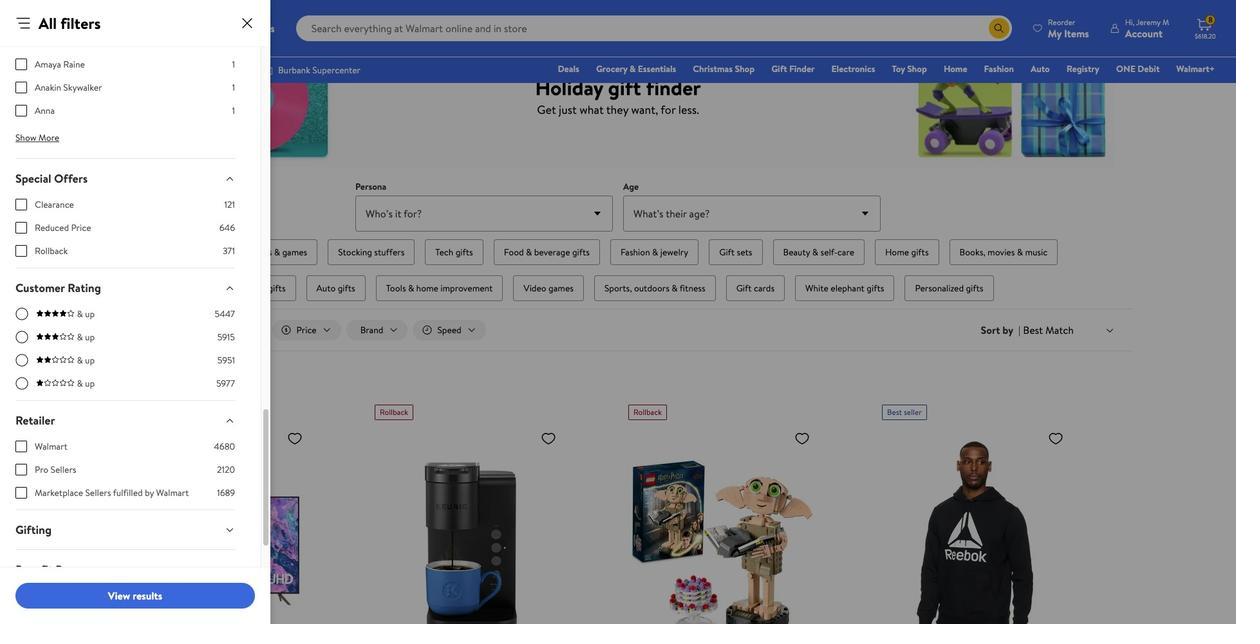Task type: locate. For each thing, give the bounding box(es) containing it.
2 horizontal spatial gift
[[772, 62, 788, 75]]

price left when
[[119, 389, 141, 403]]

shop
[[735, 62, 755, 75], [908, 62, 928, 75]]

tech gifts list item
[[423, 237, 486, 268]]

0 horizontal spatial price
[[71, 222, 91, 235]]

0 horizontal spatial shop
[[735, 62, 755, 75]]

gifts inside button
[[456, 246, 473, 259]]

fashion for fashion
[[985, 62, 1015, 75]]

0 horizontal spatial auto
[[317, 282, 336, 295]]

3 1 from the top
[[232, 81, 235, 94]]

programs
[[56, 562, 104, 579]]

1 vertical spatial fashion
[[621, 246, 651, 259]]

elephant
[[831, 282, 865, 295]]

holiday gift finder image
[[121, 28, 1116, 168]]

sellers left the fulfilled
[[85, 487, 111, 500]]

games right toys
[[282, 246, 308, 259]]

gifts for home gifts
[[912, 246, 929, 259]]

0 horizontal spatial sellers
[[51, 464, 76, 477]]

sports, outdoors & fitness list item
[[592, 273, 719, 304]]

1 horizontal spatial gift
[[737, 282, 752, 295]]

1 vertical spatial home
[[886, 246, 910, 259]]

sort
[[982, 323, 1001, 338]]

1 for anakin skywalker
[[232, 81, 235, 94]]

4 up from the top
[[85, 378, 95, 390]]

rollback for the lego harry potter dobby the house-elf building toy set, makes a great birthday and christmas gift, authentically detailed build and display model of a beloved character, 76421 image
[[634, 407, 662, 418]]

gift
[[772, 62, 788, 75], [720, 246, 735, 259], [737, 282, 752, 295]]

gifts
[[456, 246, 473, 259], [573, 246, 590, 259], [912, 246, 929, 259], [268, 282, 286, 295], [338, 282, 355, 295], [867, 282, 885, 295], [967, 282, 984, 295]]

rollback for keurig k-express essentials single serve k-cup pod coffee maker, black image
[[380, 407, 408, 418]]

rollback inside special offers "group"
[[35, 245, 68, 258]]

gifts up personalized
[[912, 246, 929, 259]]

add to favorites list, reebok men's delta logo hoodie, sizes s-3xl image
[[1049, 431, 1064, 447]]

1 for anna
[[232, 104, 235, 117]]

gifts right pet
[[268, 282, 286, 295]]

walmart+
[[1177, 62, 1216, 75]]

by
[[1003, 323, 1014, 338], [145, 487, 154, 500]]

all filters dialog
[[0, 0, 271, 625]]

special offers button
[[5, 159, 245, 198]]

shop for christmas shop
[[735, 62, 755, 75]]

age
[[624, 180, 639, 193]]

None checkbox
[[15, 222, 27, 234], [15, 465, 27, 476], [15, 488, 27, 499], [15, 222, 27, 234], [15, 465, 27, 476], [15, 488, 27, 499]]

by right the fulfilled
[[145, 487, 154, 500]]

None checkbox
[[15, 59, 27, 70], [15, 82, 27, 93], [15, 105, 27, 117], [15, 199, 27, 211], [15, 245, 27, 257], [15, 441, 27, 453], [15, 59, 27, 70], [15, 82, 27, 93], [15, 105, 27, 117], [15, 199, 27, 211], [15, 245, 27, 257], [15, 441, 27, 453]]

pro
[[35, 464, 48, 477]]

home
[[944, 62, 968, 75], [886, 246, 910, 259]]

4 1 from the top
[[232, 104, 235, 117]]

home for home gifts
[[886, 246, 910, 259]]

food & beverage gifts button
[[494, 240, 600, 265]]

sellers for marketplace
[[85, 487, 111, 500]]

up for 5447
[[85, 308, 95, 321]]

0 horizontal spatial home
[[886, 246, 910, 259]]

4 out of 5 stars and up, 5447 items radio
[[15, 308, 28, 321]]

benefit programs button
[[5, 551, 245, 590]]

1689
[[217, 487, 235, 500]]

registry link
[[1062, 62, 1106, 76]]

0 horizontal spatial fashion
[[621, 246, 651, 259]]

add to favorites list, keurig k-express essentials single serve k-cup pod coffee maker, black image
[[541, 431, 557, 447]]

reebok men's delta logo hoodie, sizes s-3xl image
[[883, 426, 1069, 625]]

gift cards
[[737, 282, 775, 295]]

1 horizontal spatial home
[[944, 62, 968, 75]]

pet gifts button
[[243, 276, 296, 302]]

auto inside button
[[317, 282, 336, 295]]

online
[[218, 389, 245, 403]]

0 horizontal spatial games
[[282, 246, 308, 259]]

in-
[[222, 324, 233, 337]]

1 horizontal spatial rollback
[[380, 407, 408, 418]]

auto right the pet gifts list item
[[317, 282, 336, 295]]

&
[[630, 62, 636, 75], [274, 246, 280, 259], [526, 246, 532, 259], [653, 246, 659, 259], [813, 246, 819, 259], [1018, 246, 1024, 259], [408, 282, 414, 295], [672, 282, 678, 295], [77, 308, 83, 321], [77, 331, 83, 344], [77, 354, 83, 367], [77, 378, 83, 390]]

electronics link
[[826, 62, 882, 76]]

gift cards list item
[[724, 273, 788, 304]]

special offers
[[15, 171, 88, 187]]

best seller
[[888, 407, 922, 418]]

gifting
[[15, 522, 52, 539]]

christmas shop link
[[688, 62, 761, 76]]

646
[[220, 222, 235, 235]]

marketplace sellers fulfilled by walmart
[[35, 487, 189, 500]]

1 vertical spatial sellers
[[85, 487, 111, 500]]

games right video
[[549, 282, 574, 295]]

best
[[888, 407, 903, 418]]

walmart
[[35, 441, 68, 454], [156, 487, 189, 500]]

1 out of 5 stars and up, 5977 items radio
[[15, 378, 28, 390]]

registry
[[1067, 62, 1100, 75]]

lego harry potter dobby the house-elf building toy set, makes a great birthday and christmas gift, authentically detailed build and display model of a beloved character, 76421 image
[[629, 426, 816, 625]]

4 & up from the top
[[77, 378, 95, 390]]

0 horizontal spatial by
[[145, 487, 154, 500]]

auto for auto
[[1031, 62, 1051, 75]]

marketplace
[[35, 487, 83, 500]]

1 vertical spatial auto
[[317, 282, 336, 295]]

0 vertical spatial by
[[1003, 323, 1014, 338]]

2 shop from the left
[[908, 62, 928, 75]]

1 horizontal spatial walmart
[[156, 487, 189, 500]]

3 & up from the top
[[77, 354, 95, 367]]

purchased
[[170, 389, 216, 403]]

store
[[233, 324, 253, 337]]

1 for amaya raine
[[232, 58, 235, 71]]

gifts down stocking
[[338, 282, 355, 295]]

fashion inside button
[[621, 246, 651, 259]]

1 horizontal spatial by
[[1003, 323, 1014, 338]]

special offers group
[[15, 198, 235, 268]]

home right care
[[886, 246, 910, 259]]

auto link
[[1026, 62, 1056, 76]]

sort by |
[[982, 323, 1021, 338]]

shop right christmas
[[735, 62, 755, 75]]

0 vertical spatial gift
[[772, 62, 788, 75]]

1 shop from the left
[[735, 62, 755, 75]]

gift for gift cards
[[737, 282, 752, 295]]

walmart image
[[21, 18, 104, 39]]

121
[[224, 198, 235, 211]]

& up for 5447
[[77, 308, 95, 321]]

price inside special offers "group"
[[71, 222, 91, 235]]

gifts right tech
[[456, 246, 473, 259]]

0 vertical spatial auto
[[1031, 62, 1051, 75]]

gifts right personalized
[[967, 282, 984, 295]]

character group
[[15, 35, 235, 128]]

2120
[[217, 464, 235, 477]]

fulfilled
[[113, 487, 143, 500]]

0 vertical spatial sellers
[[51, 464, 76, 477]]

beauty
[[784, 246, 811, 259]]

0 vertical spatial walmart
[[35, 441, 68, 454]]

reduced price
[[35, 222, 91, 235]]

books,
[[960, 246, 986, 259]]

& up for 5977
[[77, 378, 95, 390]]

2 horizontal spatial rollback
[[634, 407, 662, 418]]

4680
[[214, 441, 235, 454]]

gift left cards at right
[[737, 282, 752, 295]]

0 horizontal spatial rollback
[[35, 245, 68, 258]]

1 vertical spatial games
[[549, 282, 574, 295]]

Walmart Site-Wide search field
[[296, 15, 1013, 41]]

sort and filter section element
[[103, 310, 1134, 351]]

by left |
[[1003, 323, 1014, 338]]

2 vertical spatial gift
[[737, 282, 752, 295]]

books, movies & music list item
[[947, 237, 1061, 268]]

1 horizontal spatial auto
[[1031, 62, 1051, 75]]

gift left sets
[[720, 246, 735, 259]]

sellers for pro
[[51, 464, 76, 477]]

0 vertical spatial home
[[944, 62, 968, 75]]

all
[[39, 12, 57, 34]]

auto gifts button
[[306, 276, 366, 302]]

amaya
[[35, 58, 61, 71]]

sellers right pro
[[51, 464, 76, 477]]

1 horizontal spatial sellers
[[85, 487, 111, 500]]

customer rating option group
[[15, 308, 235, 401]]

1 vertical spatial price
[[119, 389, 141, 403]]

1 vertical spatial walmart
[[156, 487, 189, 500]]

games inside list item
[[282, 246, 308, 259]]

0 vertical spatial price
[[71, 222, 91, 235]]

gifting button
[[5, 511, 245, 550]]

auto right fashion link
[[1031, 62, 1051, 75]]

filters
[[61, 12, 101, 34]]

1 horizontal spatial fashion
[[985, 62, 1015, 75]]

video games list item
[[511, 273, 587, 304]]

1 horizontal spatial games
[[549, 282, 574, 295]]

finder
[[790, 62, 815, 75]]

walmart up pro sellers at the bottom of page
[[35, 441, 68, 454]]

up for 5977
[[85, 378, 95, 390]]

0 vertical spatial fashion
[[985, 62, 1015, 75]]

stuffers
[[374, 246, 405, 259]]

anna
[[35, 104, 55, 117]]

up for 5951
[[85, 354, 95, 367]]

fashion left jewelry
[[621, 246, 651, 259]]

0 vertical spatial games
[[282, 246, 308, 259]]

jewelry
[[661, 246, 689, 259]]

tech gifts button
[[425, 240, 484, 265]]

walmart right the fulfilled
[[156, 487, 189, 500]]

fashion & jewelry list item
[[608, 237, 702, 268]]

2 up from the top
[[85, 331, 95, 344]]

in-store button
[[198, 320, 267, 341]]

up for 5915
[[85, 331, 95, 344]]

0 horizontal spatial gift
[[720, 246, 735, 259]]

shop inside 'link'
[[735, 62, 755, 75]]

retailer group
[[15, 441, 235, 510]]

fashion left auto link
[[985, 62, 1015, 75]]

gifts inside button
[[967, 282, 984, 295]]

home left fashion link
[[944, 62, 968, 75]]

1 1 from the top
[[232, 35, 235, 48]]

christmas shop
[[693, 62, 755, 75]]

2 1 from the top
[[232, 58, 235, 71]]

1 vertical spatial gift
[[720, 246, 735, 259]]

1 & up from the top
[[77, 308, 95, 321]]

clearance
[[35, 198, 74, 211]]

gift left finder
[[772, 62, 788, 75]]

1 up from the top
[[85, 308, 95, 321]]

top
[[189, 246, 202, 259]]

care
[[838, 246, 855, 259]]

by inside retailer "group"
[[145, 487, 154, 500]]

toy shop link
[[887, 62, 933, 76]]

2 & up from the top
[[77, 331, 95, 344]]

sellers
[[51, 464, 76, 477], [85, 487, 111, 500]]

movies
[[988, 246, 1016, 259]]

8 $618.20
[[1196, 14, 1217, 41]]

1 for aliens
[[232, 35, 235, 48]]

home inside button
[[886, 246, 910, 259]]

1 vertical spatial by
[[145, 487, 154, 500]]

group
[[149, 237, 1088, 304]]

gifts for auto gifts
[[338, 282, 355, 295]]

electronics
[[832, 62, 876, 75]]

sports,
[[605, 282, 632, 295]]

gifts for personalized gifts
[[967, 282, 984, 295]]

3 up from the top
[[85, 354, 95, 367]]

show more button
[[5, 128, 70, 148]]

1 horizontal spatial shop
[[908, 62, 928, 75]]

& up
[[77, 308, 95, 321], [77, 331, 95, 344], [77, 354, 95, 367], [77, 378, 95, 390]]

price right reduced
[[71, 222, 91, 235]]

$618.20
[[1196, 32, 1217, 41]]

shop right the toy
[[908, 62, 928, 75]]

anakin
[[35, 81, 61, 94]]

holiday gift finder get just what they want, for less.
[[536, 73, 701, 118]]

offers
[[54, 171, 88, 187]]

picks
[[205, 246, 224, 259]]

view
[[108, 589, 130, 604]]



Task type: vqa. For each thing, say whether or not it's contained in the screenshot.


Task type: describe. For each thing, give the bounding box(es) containing it.
& up for 5915
[[77, 331, 95, 344]]

white elephant gifts list item
[[793, 273, 898, 304]]

& inside list item
[[1018, 246, 1024, 259]]

toys & games button
[[245, 240, 318, 265]]

add to favorites list, samsung 43" class cu7000b crystal uhd 4k smart television un43cu7000bxza image
[[287, 431, 303, 447]]

beauty & self-care list item
[[771, 237, 868, 268]]

white elephant gifts button
[[796, 276, 895, 302]]

view results button
[[15, 584, 255, 609]]

tools & home improvement
[[386, 282, 493, 295]]

shop for toy shop
[[908, 62, 928, 75]]

fitness
[[680, 282, 706, 295]]

close panel image
[[240, 15, 255, 31]]

gift sets
[[720, 246, 753, 259]]

(1000+)
[[183, 364, 218, 378]]

samsung 43" class cu7000b crystal uhd 4k smart television un43cu7000bxza image
[[121, 426, 308, 625]]

food & beverage gifts list item
[[491, 237, 603, 268]]

& inside button
[[653, 246, 659, 259]]

gift finder
[[772, 62, 815, 75]]

get
[[537, 101, 556, 118]]

fashion link
[[979, 62, 1021, 76]]

price when purchased online
[[119, 389, 245, 403]]

stocking stuffers list item
[[326, 237, 418, 268]]

gifts right elephant
[[867, 282, 885, 295]]

home gifts list item
[[873, 237, 942, 268]]

gift sets button
[[709, 240, 763, 265]]

games inside 'list item'
[[549, 282, 574, 295]]

5915
[[218, 331, 235, 344]]

tech
[[436, 246, 454, 259]]

customer rating button
[[5, 269, 245, 308]]

top picks list item
[[176, 237, 237, 268]]

tools & home improvement button
[[376, 276, 503, 302]]

gift for gift finder
[[772, 62, 788, 75]]

home for home
[[944, 62, 968, 75]]

top picks
[[189, 246, 224, 259]]

outdoors
[[635, 282, 670, 295]]

amaya raine
[[35, 58, 85, 71]]

auto for auto gifts
[[317, 282, 336, 295]]

more
[[39, 131, 59, 144]]

persona
[[356, 180, 387, 193]]

3 out of 5 stars and up, 5915 items radio
[[15, 331, 28, 344]]

walmart+ link
[[1171, 62, 1222, 76]]

cards
[[754, 282, 775, 295]]

deals
[[558, 62, 580, 75]]

beverage
[[535, 246, 571, 259]]

legal information image
[[251, 390, 261, 401]]

gifts for tech gifts
[[456, 246, 473, 259]]

aliens
[[35, 35, 58, 48]]

anakin skywalker
[[35, 81, 102, 94]]

toys
[[255, 246, 272, 259]]

all filters
[[39, 12, 101, 34]]

pet gifts list item
[[240, 273, 299, 304]]

white elephant gifts
[[806, 282, 885, 295]]

view results
[[108, 589, 162, 604]]

sports, outdoors & fitness button
[[595, 276, 716, 302]]

they
[[607, 101, 629, 118]]

music
[[1026, 246, 1048, 259]]

home gifts button
[[876, 240, 940, 265]]

personalized gifts
[[916, 282, 984, 295]]

skywalker
[[63, 81, 102, 94]]

stocking
[[338, 246, 372, 259]]

fashion & jewelry button
[[611, 240, 699, 265]]

8
[[1209, 14, 1214, 25]]

gift sets list item
[[707, 237, 766, 268]]

& up for 5951
[[77, 354, 95, 367]]

retailer
[[15, 413, 55, 429]]

personalized
[[916, 282, 965, 295]]

books, movies & music
[[960, 246, 1048, 259]]

beauty & self-care
[[784, 246, 855, 259]]

video games
[[524, 282, 574, 295]]

gifts right beverage
[[573, 246, 590, 259]]

stocking stuffers
[[338, 246, 405, 259]]

group containing top picks
[[149, 237, 1088, 304]]

seller
[[905, 407, 922, 418]]

gift finder link
[[766, 62, 821, 76]]

gift
[[609, 73, 642, 101]]

keurig k-express essentials single serve k-cup pod coffee maker, black image
[[375, 426, 562, 625]]

pet
[[253, 282, 266, 295]]

personalized gifts list item
[[903, 273, 997, 304]]

essentials
[[638, 62, 677, 75]]

show
[[15, 131, 36, 144]]

home gifts
[[886, 246, 929, 259]]

toys & games list item
[[242, 237, 320, 268]]

auto gifts list item
[[304, 273, 368, 304]]

toy
[[893, 62, 906, 75]]

improvement
[[441, 282, 493, 295]]

Search search field
[[296, 15, 1013, 41]]

retailer button
[[5, 401, 245, 441]]

home link
[[939, 62, 974, 76]]

5951
[[218, 354, 235, 367]]

tools
[[386, 282, 406, 295]]

sets
[[737, 246, 753, 259]]

gifts for pet gifts
[[268, 282, 286, 295]]

want,
[[632, 101, 659, 118]]

rating
[[68, 280, 101, 296]]

reduced
[[35, 222, 69, 235]]

0 horizontal spatial walmart
[[35, 441, 68, 454]]

food
[[504, 246, 524, 259]]

2 out of 5 stars and up, 5951 items radio
[[15, 354, 28, 367]]

tools & home improvement list item
[[374, 273, 506, 304]]

stocking stuffers button
[[328, 240, 415, 265]]

one debit link
[[1111, 62, 1166, 76]]

371
[[223, 245, 235, 258]]

auto gifts
[[317, 282, 355, 295]]

top picks button
[[178, 240, 235, 265]]

white
[[806, 282, 829, 295]]

gift for gift sets
[[720, 246, 735, 259]]

5447
[[215, 308, 235, 321]]

1 horizontal spatial price
[[119, 389, 141, 403]]

add to favorites list, lego harry potter dobby the house-elf building toy set, makes a great birthday and christmas gift, authentically detailed build and display model of a beloved character, 76421 image
[[795, 431, 810, 447]]

raine
[[63, 58, 85, 71]]

by inside the sort and filter section element
[[1003, 323, 1014, 338]]

results
[[133, 589, 162, 604]]

home
[[417, 282, 439, 295]]

for
[[661, 101, 676, 118]]

fashion for fashion & jewelry
[[621, 246, 651, 259]]

video games button
[[514, 276, 584, 302]]



